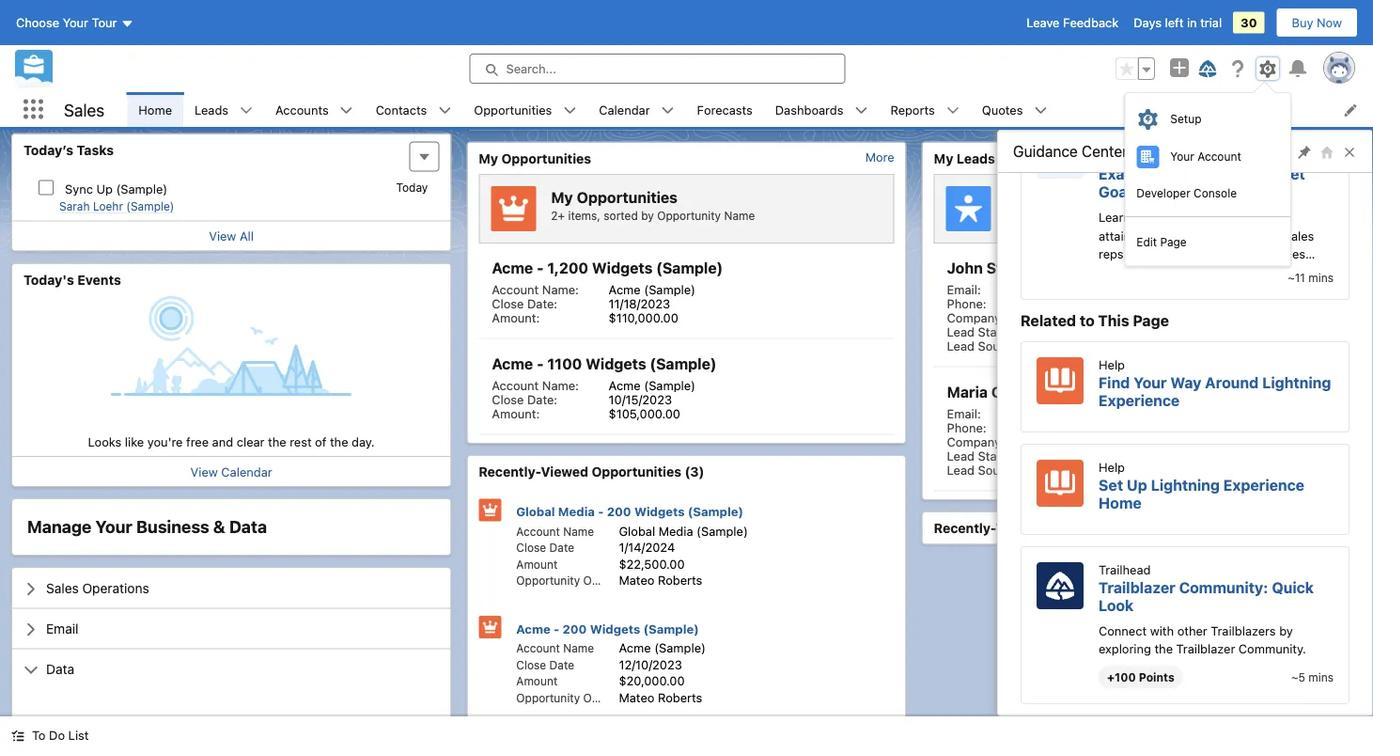 Task type: vqa. For each thing, say whether or not it's contained in the screenshot.


Task type: locate. For each thing, give the bounding box(es) containing it.
0 vertical spatial mateo
[[619, 574, 655, 588]]

my inside my leads link
[[934, 151, 954, 166]]

more link down 'reports' link
[[866, 150, 895, 165]]

0 vertical spatial 6389
[[1137, 297, 1168, 311]]

opportunity inside my opportunities 2+ items, sorted by opportunity name
[[658, 209, 721, 223]]

2 name: from the top
[[543, 379, 579, 393]]

1 source: from the top
[[979, 339, 1022, 353]]

2 vertical spatial name
[[564, 642, 594, 655]]

0 horizontal spatial data
[[46, 662, 74, 678]]

2 view report as of today at 1:​19 pm from the left
[[934, 100, 1320, 118]]

media for (sample)
[[659, 524, 694, 538]]

sales operations button
[[12, 568, 451, 608]]

view up today's on the top left
[[24, 100, 51, 114]]

0 horizontal spatial view report link
[[24, 100, 93, 114]]

view left all
[[209, 229, 236, 244]]

1 vertical spatial lead status:
[[948, 449, 1019, 463]]

quotes link
[[971, 92, 1035, 127]]

2 2+ from the left
[[1007, 209, 1021, 223]]

reports
[[891, 103, 936, 117]]

set inside what is a sales quota? types, examples &amp; how to set goals learn how to set ambitious – but attainable – quotas to keep your sales reps motivated and on track to sales targets. ~11 mins
[[1281, 165, 1306, 183]]

(800) for maria gardner (sample)
[[1073, 421, 1106, 435]]

1 lead status: from the top
[[948, 325, 1019, 339]]

acme - 1,200 widgets (sample)
[[492, 260, 723, 277]]

media down recently-viewed opportunities (3) at the bottom of the page
[[559, 505, 595, 519]]

1 lead from the top
[[948, 325, 975, 339]]

0 horizontal spatial experience
[[1099, 391, 1181, 409]]

0 vertical spatial name:
[[543, 283, 579, 297]]

trailhead trailblazer community: quick look connect with other trailblazers by exploring the trailblazer community.
[[1099, 563, 1315, 656]]

2 roberts from the top
[[658, 691, 703, 705]]

pm right dashboards
[[848, 104, 865, 118]]

sales inside dropdown button
[[46, 581, 79, 596]]

sorted inside my opportunities 2+ items, sorted by opportunity name
[[604, 209, 638, 223]]

account for global media - 200 widgets (sample)
[[517, 525, 560, 538]]

0 horizontal spatial set
[[1099, 476, 1124, 494]]

my opportunities link
[[479, 150, 592, 167]]

text default image inside leads list item
[[240, 104, 253, 117]]

acme
[[492, 260, 533, 277], [609, 283, 641, 297], [492, 355, 533, 373], [609, 379, 641, 393], [517, 622, 551, 636], [619, 641, 651, 655]]

0 horizontal spatial by
[[642, 209, 654, 223]]

find your way around lightning experience link
[[1099, 374, 1332, 409]]

0 vertical spatial help
[[1099, 358, 1126, 372]]

name:
[[543, 283, 579, 297], [543, 379, 579, 393]]

items, inside my opportunities 2+ items, sorted by opportunity name
[[568, 209, 601, 223]]

group
[[1116, 57, 1156, 80]]

1 close date: from the top
[[492, 297, 558, 311]]

30
[[1242, 16, 1258, 30]]

opportunity owner mateo roberts down $20,000.00
[[517, 691, 703, 705]]

help for set
[[1099, 460, 1126, 474]]

1/14/2024
[[619, 541, 675, 555]]

at right forecasts
[[810, 104, 820, 118]]

1 vertical spatial global
[[619, 524, 656, 538]]

1 phone: from the top
[[948, 297, 987, 311]]

date: down '1,200'
[[528, 297, 558, 311]]

$110,000.00
[[609, 311, 679, 325]]

0 vertical spatial viewed
[[541, 465, 589, 480]]

2 horizontal spatial report
[[965, 100, 1004, 114]]

1 horizontal spatial more
[[1321, 150, 1350, 165]]

1 vertical spatial lead source:
[[948, 463, 1022, 477]]

quotes
[[983, 103, 1024, 117]]

text default image for quotes
[[1035, 104, 1048, 117]]

inc.
[[1107, 311, 1128, 325]]

text default image down "search..." button
[[662, 104, 675, 117]]

john steele (sample)
[[948, 260, 1104, 277]]

lightning inside the help set up lightning experience home
[[1152, 476, 1221, 494]]

biglife inc.
[[1065, 311, 1128, 325]]

to left do
[[32, 728, 46, 742]]

1 up new
[[1065, 421, 1070, 435]]

acme (sample)
[[609, 283, 696, 297], [609, 379, 696, 393], [619, 641, 706, 655]]

0 vertical spatial trailblazer
[[1099, 579, 1176, 596]]

report
[[54, 100, 93, 114], [510, 100, 548, 114], [965, 100, 1004, 114]]

account name for -
[[517, 642, 594, 655]]

view report link up today's on the top left
[[24, 100, 93, 114]]

0 vertical spatial date
[[550, 542, 575, 555]]

1 horizontal spatial global
[[619, 524, 656, 538]]

0 horizontal spatial recently-
[[479, 465, 541, 480]]

2 status: from the top
[[979, 449, 1019, 463]]

lead status: up maria
[[948, 325, 1019, 339]]

name: down '1,200'
[[543, 283, 579, 297]]

name for acme - 200 widgets (sample)
[[564, 642, 594, 655]]

1 vertical spatial owner
[[584, 692, 618, 705]]

home
[[138, 103, 172, 117], [1099, 494, 1142, 512]]

contacts list item
[[365, 92, 463, 127]]

as up your account on the top
[[1200, 104, 1214, 118]]

text default image right contacts on the top left of the page
[[439, 104, 452, 117]]

2 more link from the left
[[1321, 150, 1350, 165]]

data
[[229, 517, 267, 537], [46, 662, 74, 678]]

and
[[1188, 247, 1209, 261], [212, 435, 233, 449]]

lead source: up maria
[[948, 339, 1022, 353]]

status: left related
[[979, 325, 1019, 339]]

opportunity for acme - 200 widgets (sample)
[[517, 692, 580, 705]]

center
[[1082, 142, 1129, 160]]

1 horizontal spatial 200
[[607, 505, 632, 519]]

at up types,
[[1266, 104, 1276, 118]]

sales up tasks
[[64, 99, 105, 120]]

1 vertical spatial phone:
[[948, 421, 987, 435]]

guidance center
[[1014, 142, 1129, 160]]

2 owner from the top
[[584, 692, 618, 705]]

2 company: from the top
[[948, 435, 1005, 449]]

2+
[[551, 209, 565, 223], [1007, 209, 1021, 223]]

text default image inside quotes list item
[[1035, 104, 1048, 117]]

0 horizontal spatial 200
[[563, 622, 587, 636]]

opportunities up 'global media - 200 widgets (sample)'
[[592, 465, 682, 480]]

viewed
[[541, 465, 589, 480], [997, 521, 1044, 537]]

help find your way around lightning experience
[[1099, 358, 1332, 409]]

1 vertical spatial 667-
[[1109, 421, 1137, 435]]

sales up email
[[46, 581, 79, 596]]

opportunities down opportunities list item
[[502, 151, 592, 166]]

text default image inside 'calendar' list item
[[662, 104, 675, 117]]

1 horizontal spatial 2+
[[1007, 209, 1021, 223]]

email:
[[948, 283, 982, 297], [948, 407, 982, 421]]

as left dashboards
[[745, 104, 758, 118]]

acme (sample) up 12/10/2023
[[619, 641, 706, 655]]

the left rest
[[268, 435, 286, 449]]

date down acme - 200 widgets (sample)
[[550, 659, 575, 672]]

- for 200
[[554, 622, 560, 636]]

3 lead from the top
[[948, 449, 975, 463]]

text default image right reports
[[947, 104, 960, 117]]

leads inside my leads link
[[957, 151, 996, 166]]

0 horizontal spatial as
[[312, 100, 325, 113]]

1 mateo from the top
[[619, 574, 655, 588]]

1 vertical spatial –
[[1159, 229, 1166, 243]]

1 vertical spatial media
[[659, 524, 694, 538]]

1 vertical spatial recently-
[[934, 521, 997, 537]]

2 source: from the top
[[979, 463, 1022, 477]]

2 phone: from the top
[[948, 421, 987, 435]]

1 name: from the top
[[543, 283, 579, 297]]

mateo down $22,500.00
[[619, 574, 655, 588]]

1 vertical spatial viewed
[[997, 521, 1044, 537]]

2+ up '1,200'
[[551, 209, 565, 223]]

developer
[[1137, 186, 1191, 200]]

0 horizontal spatial up
[[96, 182, 113, 196]]

1 vertical spatial 6389
[[1137, 421, 1168, 435]]

0 horizontal spatial items,
[[568, 209, 601, 223]]

account name down recently-viewed opportunities (3) at the bottom of the page
[[517, 525, 594, 538]]

2+ for my leads
[[1007, 209, 1021, 223]]

0 horizontal spatial more link
[[866, 150, 895, 165]]

1 vertical spatial 200
[[563, 622, 587, 636]]

2 (800) from the top
[[1073, 421, 1106, 435]]

- for 1100
[[537, 355, 544, 373]]

1 company: from the top
[[948, 311, 1005, 325]]

0 vertical spatial data
[[229, 517, 267, 537]]

1 horizontal spatial viewed
[[997, 521, 1044, 537]]

view report link up my leads
[[934, 100, 1004, 122]]

company: for john
[[948, 311, 1005, 325]]

as of today at 1:​19 pm
[[312, 100, 432, 113]]

667- down find on the right of the page
[[1109, 421, 1137, 435]]

mateo for $20,000.00
[[619, 691, 655, 705]]

1 horizontal spatial up
[[1127, 476, 1148, 494]]

data down email
[[46, 662, 74, 678]]

sync up (sample) link
[[65, 182, 168, 196]]

1 horizontal spatial view report as of today at 1:​19 pm
[[934, 100, 1320, 118]]

viewed left (0)
[[997, 521, 1044, 537]]

2 lead status: from the top
[[948, 449, 1019, 463]]

2 items, from the left
[[1024, 209, 1056, 223]]

text default image inside reports 'list item'
[[947, 104, 960, 117]]

1 more from the left
[[866, 150, 895, 165]]

1 vertical spatial roberts
[[658, 691, 703, 705]]

0 vertical spatial account name:
[[492, 283, 579, 297]]

text default image left do
[[11, 729, 24, 743]]

1 2+ from the left
[[551, 209, 565, 223]]

today right forecasts
[[775, 104, 807, 118]]

widgets up 11/18/2023
[[592, 260, 653, 277]]

acme (sample) up $110,000.00
[[609, 283, 696, 297]]

1 email: from the top
[[948, 283, 982, 297]]

1 (800) 667-6389 for john steele (sample)
[[1065, 297, 1168, 311]]

global media (sample)
[[619, 524, 748, 538]]

by for leads
[[1097, 209, 1110, 223]]

2+ for my opportunities
[[551, 209, 565, 223]]

loehr
[[93, 200, 123, 213]]

help inside the help set up lightning experience home
[[1099, 460, 1126, 474]]

2 opportunity owner mateo roberts from the top
[[517, 691, 703, 705]]

2 mateo from the top
[[619, 691, 655, 705]]

1 vertical spatial sales
[[1170, 147, 1209, 165]]

leave feedback link
[[1027, 16, 1119, 30]]

leave feedback
[[1027, 16, 1119, 30]]

(800) for john steele (sample)
[[1073, 297, 1106, 311]]

recently- for recently-viewed opportunities (3)
[[479, 465, 541, 480]]

the left day.
[[330, 435, 348, 449]]

1 horizontal spatial trailblazer
[[1177, 642, 1236, 656]]

2 667- from the top
[[1109, 421, 1137, 435]]

1 items, from the left
[[568, 209, 601, 223]]

items, inside my leads 2+ items, sorted by phone
[[1024, 209, 1056, 223]]

1 horizontal spatial items,
[[1024, 209, 1056, 223]]

- for 1,200
[[537, 260, 544, 277]]

amount
[[517, 558, 558, 571], [517, 675, 558, 688]]

1 vertical spatial close date:
[[492, 393, 558, 407]]

2 date from the top
[[550, 659, 575, 672]]

close for acme - 1,200 widgets (sample)
[[492, 297, 524, 311]]

to down your
[[1262, 247, 1274, 261]]

email: down maria
[[948, 407, 982, 421]]

0 horizontal spatial lightning
[[1152, 476, 1221, 494]]

2 close date from the top
[[517, 659, 575, 672]]

text default image
[[340, 104, 353, 117], [439, 104, 452, 117], [662, 104, 675, 117], [947, 104, 960, 117], [24, 582, 39, 597], [24, 623, 39, 638], [11, 729, 24, 743]]

1 vertical spatial company:
[[948, 435, 1005, 449]]

2 sorted from the left
[[1059, 209, 1094, 223]]

gardner
[[992, 384, 1051, 402]]

text default image inside sales operations dropdown button
[[24, 582, 39, 597]]

more link right types,
[[1321, 150, 1350, 165]]

email button
[[12, 609, 451, 649]]

sorted
[[604, 209, 638, 223], [1059, 209, 1094, 223]]

0 horizontal spatial pm
[[415, 100, 432, 113]]

3 view report link from the left
[[934, 100, 1004, 122]]

2 more from the left
[[1321, 150, 1350, 165]]

1 date from the top
[[550, 542, 575, 555]]

home inside the help set up lightning experience home
[[1099, 494, 1142, 512]]

to inside what is a sales quota? types, examples &amp; how to set goals learn how to set ambitious – but attainable – quotas to keep your sales reps motivated and on track to sales targets. ~11 mins
[[1261, 165, 1278, 183]]

quotes list item
[[971, 92, 1059, 127]]

sorted up acme - 1,200 widgets (sample)
[[604, 209, 638, 223]]

acme (sample) up '$105,000.00'
[[609, 379, 696, 393]]

email: for maria gardner (sample)
[[948, 407, 982, 421]]

2 amount from the top
[[517, 675, 558, 688]]

sales right your
[[1286, 229, 1315, 243]]

and inside what is a sales quota? types, examples &amp; how to set goals learn how to set ambitious – but attainable – quotas to keep your sales reps motivated and on track to sales targets. ~11 mins
[[1188, 247, 1209, 261]]

set inside the help set up lightning experience home
[[1099, 476, 1124, 494]]

today
[[342, 100, 374, 113], [775, 104, 807, 118], [1231, 104, 1262, 118], [396, 182, 428, 195]]

1 vertical spatial source:
[[979, 463, 1022, 477]]

help for find
[[1099, 358, 1126, 372]]

1 vertical spatial opportunity
[[517, 575, 580, 588]]

1 (800) from the top
[[1073, 297, 1106, 311]]

lead source: up recently-viewed leads (0)
[[948, 463, 1022, 477]]

1 horizontal spatial set
[[1281, 165, 1306, 183]]

2 horizontal spatial view report link
[[934, 100, 1004, 122]]

help down systems
[[1099, 460, 1126, 474]]

info@salesforce.com link
[[1065, 407, 1183, 421]]

1 status: from the top
[[979, 325, 1019, 339]]

(800) up new
[[1073, 421, 1106, 435]]

owner down acme - 200 widgets (sample)
[[584, 692, 618, 705]]

1 vertical spatial date
[[550, 659, 575, 672]]

account name: down 1100
[[492, 379, 579, 393]]

1 vertical spatial sales
[[1277, 247, 1306, 261]]

experience inside help find your way around lightning experience
[[1099, 391, 1181, 409]]

my inside my leads 2+ items, sorted by phone
[[1007, 189, 1029, 207]]

my down the my opportunities link
[[551, 189, 573, 207]]

how
[[1224, 165, 1257, 183]]

2 6389 from the top
[[1137, 421, 1168, 435]]

calendar inside list item
[[599, 103, 650, 117]]

left
[[1166, 16, 1184, 30]]

1 horizontal spatial as
[[745, 104, 758, 118]]

mateo for $22,500.00
[[619, 574, 655, 588]]

2 account name from the top
[[517, 642, 594, 655]]

report up my leads
[[965, 100, 1004, 114]]

date:
[[528, 297, 558, 311], [528, 393, 558, 407]]

report up today's tasks
[[54, 100, 93, 114]]

date
[[550, 542, 575, 555], [550, 659, 575, 672]]

667- for john steele (sample)
[[1109, 297, 1137, 311]]

and down quotas
[[1188, 247, 1209, 261]]

view all link
[[209, 229, 254, 244]]

1:​19 left 'reports' link
[[824, 104, 845, 118]]

home left leads link
[[138, 103, 172, 117]]

reps
[[1099, 247, 1124, 261]]

close date: down 1100
[[492, 393, 558, 407]]

the inside trailhead trailblazer community: quick look connect with other trailblazers by exploring the trailblazer community.
[[1155, 642, 1174, 656]]

0 horizontal spatial 2+
[[551, 209, 565, 223]]

leads inside leads link
[[195, 103, 229, 117]]

account name for media
[[517, 525, 594, 538]]

account name: for 1100
[[492, 379, 579, 393]]

leads down the quotes
[[957, 151, 996, 166]]

data inside dropdown button
[[46, 662, 74, 678]]

0 horizontal spatial trailblazer
[[1099, 579, 1176, 596]]

contacts
[[376, 103, 427, 117]]

text default image inside opportunities list item
[[564, 104, 577, 117]]

text default image
[[240, 104, 253, 117], [564, 104, 577, 117], [855, 104, 868, 117], [1035, 104, 1048, 117], [24, 663, 39, 678]]

pm up types,
[[1303, 104, 1320, 118]]

1 vertical spatial email:
[[948, 407, 982, 421]]

lead status: for john
[[948, 325, 1019, 339]]

2 lead from the top
[[948, 339, 975, 353]]

company: down maria
[[948, 435, 1005, 449]]

0 horizontal spatial to
[[32, 728, 46, 742]]

text default image inside dashboards list item
[[855, 104, 868, 117]]

opportunities list item
[[463, 92, 588, 127]]

view report link down search...
[[479, 100, 548, 122]]

list
[[127, 92, 1374, 127]]

leads left (0)
[[1047, 521, 1086, 537]]

1 sorted from the left
[[604, 209, 638, 223]]

1 opportunity owner mateo roberts from the top
[[517, 574, 703, 588]]

sales right a
[[1170, 147, 1209, 165]]

leads
[[195, 103, 229, 117], [957, 151, 996, 166], [1033, 189, 1076, 207], [1047, 521, 1086, 537]]

1 667- from the top
[[1109, 297, 1137, 311]]

up up loehr
[[96, 182, 113, 196]]

1 1 from the top
[[1065, 297, 1070, 311]]

acme - 1100 widgets (sample)
[[492, 355, 717, 373]]

acme (sample) for acme - 1100 widgets (sample)
[[609, 379, 696, 393]]

status:
[[979, 325, 1019, 339], [979, 449, 1019, 463]]

more link for john steele (sample)
[[1321, 150, 1350, 165]]

your account
[[1171, 150, 1242, 163]]

2 horizontal spatial as
[[1200, 104, 1214, 118]]

1 6389 from the top
[[1137, 297, 1168, 311]]

to right how
[[1261, 165, 1278, 183]]

1 roberts from the top
[[658, 574, 703, 588]]

leads down guidance
[[1033, 189, 1076, 207]]

text default image inside the contacts list item
[[439, 104, 452, 117]]

show more my leads records element
[[1321, 150, 1350, 165]]

to up trade
[[1080, 312, 1095, 330]]

like
[[125, 435, 144, 449]]

1 amount from the top
[[517, 558, 558, 571]]

by inside my leads 2+ items, sorted by phone
[[1097, 209, 1110, 223]]

opportunities inside the my opportunities link
[[502, 151, 592, 166]]

text default image left email
[[24, 623, 39, 638]]

667-
[[1109, 297, 1137, 311], [1109, 421, 1137, 435]]

your right a
[[1171, 150, 1195, 163]]

1 mins from the top
[[1309, 271, 1334, 284]]

0 horizontal spatial more
[[866, 150, 895, 165]]

account for acme - 1,200 widgets (sample)
[[492, 283, 539, 297]]

the down with
[[1155, 642, 1174, 656]]

now
[[1318, 16, 1343, 30]]

1100
[[548, 355, 582, 373]]

+100 points
[[1108, 671, 1175, 684]]

text default image inside "accounts" list item
[[340, 104, 353, 117]]

1 horizontal spatial –
[[1256, 210, 1263, 225]]

acme (sample) for acme - 1,200 widgets (sample)
[[609, 283, 696, 297]]

1 vertical spatial up
[[1127, 476, 1148, 494]]

you're
[[147, 435, 183, 449]]

close date: down '1,200'
[[492, 297, 558, 311]]

2+ inside my opportunities 2+ items, sorted by opportunity name
[[551, 209, 565, 223]]

your left way at right
[[1134, 374, 1168, 391]]

2 1 from the top
[[1065, 421, 1070, 435]]

sorted inside my leads 2+ items, sorted by phone
[[1059, 209, 1094, 223]]

2 horizontal spatial the
[[1155, 642, 1174, 656]]

calendar list item
[[588, 92, 686, 127]]

set
[[1176, 210, 1194, 225]]

0 horizontal spatial viewed
[[541, 465, 589, 480]]

1 account name: from the top
[[492, 283, 579, 297]]

text default image up show more my opportunities records element
[[855, 104, 868, 117]]

0 vertical spatial amount
[[517, 558, 558, 571]]

1 vertical spatial 1
[[1065, 421, 1070, 435]]

items, up '1,200'
[[568, 209, 601, 223]]

0 vertical spatial 667-
[[1109, 297, 1137, 311]]

mins right ~5
[[1309, 671, 1334, 684]]

1 horizontal spatial media
[[659, 524, 694, 538]]

company: down john
[[948, 311, 1005, 325]]

edit page
[[1137, 236, 1187, 249]]

1 vertical spatial acme (sample)
[[609, 379, 696, 393]]

roberts
[[658, 574, 703, 588], [658, 691, 703, 705]]

widgets up 12/10/2023
[[590, 622, 641, 636]]

leads inside my leads 2+ items, sorted by phone
[[1033, 189, 1076, 207]]

(sample)
[[116, 182, 168, 196], [126, 200, 174, 213], [657, 260, 723, 277], [1037, 260, 1104, 277], [644, 283, 696, 297], [650, 355, 717, 373], [644, 379, 696, 393], [1055, 384, 1122, 402], [688, 505, 744, 519], [697, 524, 748, 538], [644, 622, 699, 636], [655, 641, 706, 655]]

1 help from the top
[[1099, 358, 1126, 372]]

help inside help find your way around lightning experience
[[1099, 358, 1126, 372]]

more right types,
[[1321, 150, 1350, 165]]

what
[[1099, 147, 1138, 165]]

3c
[[1065, 435, 1081, 449]]

1 account name from the top
[[517, 525, 594, 538]]

widgets for 1,200
[[592, 260, 653, 277]]

to do list button
[[0, 717, 100, 754]]

company:
[[948, 311, 1005, 325], [948, 435, 1005, 449]]

2 1 (800) 667-6389 from the top
[[1065, 421, 1168, 435]]

1 horizontal spatial lightning
[[1263, 374, 1332, 391]]

1 horizontal spatial data
[[229, 517, 267, 537]]

1 vertical spatial name
[[564, 525, 594, 538]]

&amp;
[[1173, 165, 1221, 183]]

manage your business & data
[[27, 517, 267, 537]]

1 horizontal spatial 1:​19
[[824, 104, 845, 118]]

1:​19 up types,
[[1279, 104, 1300, 118]]

2 email: from the top
[[948, 407, 982, 421]]

name: for 1100
[[543, 379, 579, 393]]

opportunity for global media - 200 widgets (sample)
[[517, 575, 580, 588]]

name inside my opportunities 2+ items, sorted by opportunity name
[[725, 209, 755, 223]]

to
[[1161, 210, 1173, 225], [1212, 229, 1223, 243], [1262, 247, 1274, 261], [1080, 312, 1095, 330]]

0 vertical spatial company:
[[948, 311, 1005, 325]]

2+ inside my leads 2+ items, sorted by phone
[[1007, 209, 1021, 223]]

status: down the gardner
[[979, 449, 1019, 463]]

setup
[[1171, 113, 1202, 126]]

date for media
[[550, 542, 575, 555]]

1 horizontal spatial calendar
[[599, 103, 650, 117]]

source: for gardner
[[979, 463, 1022, 477]]

text default image left "sales operations"
[[24, 582, 39, 597]]

(800)
[[1073, 297, 1106, 311], [1073, 421, 1106, 435]]

search... button
[[470, 54, 846, 84]]

close for acme - 1100 widgets (sample)
[[492, 393, 524, 407]]

0 vertical spatial email:
[[948, 283, 982, 297]]

trailblazer down other
[[1177, 642, 1236, 656]]

text default image for opportunities
[[564, 104, 577, 117]]

1 view report as of today at 1:​19 pm from the left
[[479, 100, 865, 118]]

my down opportunities link
[[479, 151, 499, 166]]

sales inside what is a sales quota? types, examples &amp; how to set goals learn how to set ambitious – but attainable – quotas to keep your sales reps motivated and on track to sales targets. ~11 mins
[[1170, 147, 1209, 165]]

1,200
[[548, 260, 589, 277]]

2 amount: from the top
[[492, 407, 540, 421]]

0 vertical spatial opportunity owner mateo roberts
[[517, 574, 703, 588]]

2 help from the top
[[1099, 460, 1126, 474]]

source: up the gardner
[[979, 339, 1022, 353]]

1 horizontal spatial to
[[1261, 165, 1278, 183]]

dashboards
[[776, 103, 844, 117]]

0 vertical spatial page
[[1161, 236, 1187, 249]]

up inside the help set up lightning experience home
[[1127, 476, 1148, 494]]

your
[[63, 16, 88, 30], [1171, 150, 1195, 163], [1134, 374, 1168, 391], [95, 517, 133, 537]]

points
[[1140, 671, 1175, 684]]

more down 'reports' link
[[866, 150, 895, 165]]

1 lead source: from the top
[[948, 339, 1022, 353]]

0 vertical spatial 1
[[1065, 297, 1070, 311]]

view for view calendar
[[191, 465, 218, 479]]

2 horizontal spatial by
[[1280, 624, 1294, 638]]

buy
[[1293, 16, 1314, 30]]

1 owner from the top
[[584, 575, 618, 588]]

view report as of today at 1:​19 pm down "search..." button
[[479, 100, 865, 118]]

1 (800) 667-6389 down find on the right of the page
[[1065, 421, 1168, 435]]

1 close date from the top
[[517, 542, 575, 555]]

lead source: for maria
[[948, 463, 1022, 477]]

1 1 (800) 667-6389 from the top
[[1065, 297, 1168, 311]]

amount for acme
[[517, 675, 558, 688]]

1 date: from the top
[[528, 297, 558, 311]]

text default image for dashboards
[[855, 104, 868, 117]]

phone:
[[948, 297, 987, 311], [948, 421, 987, 435]]

opportunity
[[658, 209, 721, 223], [517, 575, 580, 588], [517, 692, 580, 705]]

2 lead source: from the top
[[948, 463, 1022, 477]]

0 vertical spatial close date:
[[492, 297, 558, 311]]

by inside my opportunities 2+ items, sorted by opportunity name
[[642, 209, 654, 223]]

lightning
[[1263, 374, 1332, 391], [1152, 476, 1221, 494]]

0 vertical spatial close date
[[517, 542, 575, 555]]

1 horizontal spatial sorted
[[1059, 209, 1094, 223]]

business
[[136, 517, 209, 537]]

to do list
[[32, 728, 89, 742]]

4 lead from the top
[[948, 463, 975, 477]]

lead for trade show
[[948, 339, 975, 353]]

lead for other
[[948, 463, 975, 477]]

by up acme - 1,200 widgets (sample)
[[642, 209, 654, 223]]

events
[[77, 272, 121, 288]]

data button
[[12, 650, 451, 690]]

set up but
[[1281, 165, 1306, 183]]

1 amount: from the top
[[492, 311, 540, 325]]

1 vertical spatial account name
[[517, 642, 594, 655]]

dashboards list item
[[764, 92, 880, 127]]

global
[[517, 505, 555, 519], [619, 524, 656, 538]]

1 more link from the left
[[866, 150, 895, 165]]

0 vertical spatial set
[[1281, 165, 1306, 183]]

2 close date: from the top
[[492, 393, 558, 407]]

lead status: down maria
[[948, 449, 1019, 463]]

date: down 1100
[[528, 393, 558, 407]]

2 account name: from the top
[[492, 379, 579, 393]]

my inside my opportunities 2+ items, sorted by opportunity name
[[551, 189, 573, 207]]

6389 right the inc.
[[1137, 297, 1168, 311]]

1 vertical spatial status:
[[979, 449, 1019, 463]]

1 vertical spatial name:
[[543, 379, 579, 393]]

– left but
[[1256, 210, 1263, 225]]

1 vertical spatial mins
[[1309, 671, 1334, 684]]

text default image up the ㅤ
[[24, 663, 39, 678]]

2 date: from the top
[[528, 393, 558, 407]]



Task type: describe. For each thing, give the bounding box(es) containing it.
sync
[[65, 182, 93, 196]]

edit page link
[[1126, 225, 1291, 258]]

rest
[[290, 435, 312, 449]]

amount: for acme - 1,200 widgets (sample)
[[492, 311, 540, 325]]

accounts list item
[[264, 92, 365, 127]]

$105,000.00
[[609, 407, 681, 421]]

account for acme - 1100 widgets (sample)
[[492, 379, 539, 393]]

global for global media - 200 widgets (sample)
[[517, 505, 555, 519]]

info@salesforce.com
[[1065, 407, 1183, 421]]

quota?
[[1213, 147, 1265, 165]]

6389 for john steele (sample)
[[1137, 297, 1168, 311]]

close for acme - 200 widgets (sample)
[[517, 659, 547, 672]]

console
[[1194, 186, 1238, 200]]

email: for john steele (sample)
[[948, 283, 982, 297]]

community:
[[1180, 579, 1269, 596]]

global for global media (sample)
[[619, 524, 656, 538]]

manage
[[27, 517, 92, 537]]

1 view report link from the left
[[24, 100, 93, 114]]

other
[[1065, 463, 1097, 477]]

lead for working
[[948, 325, 975, 339]]

close date for global
[[517, 542, 575, 555]]

lead for new
[[948, 449, 975, 463]]

close for global media - 200 widgets (sample)
[[517, 542, 547, 555]]

your inside choose your tour dropdown button
[[63, 16, 88, 30]]

john
[[948, 260, 984, 277]]

date for -
[[550, 659, 575, 672]]

my leads
[[934, 151, 996, 166]]

date: for 1,200
[[528, 297, 558, 311]]

0 horizontal spatial home
[[138, 103, 172, 117]]

media for -
[[559, 505, 595, 519]]

exploring
[[1099, 642, 1152, 656]]

your account link
[[1126, 138, 1291, 176]]

of left "contacts" link
[[328, 100, 339, 113]]

goals
[[1099, 183, 1140, 201]]

account name: for 1,200
[[492, 283, 579, 297]]

set up lightning experience home link
[[1099, 476, 1305, 512]]

edit
[[1137, 236, 1158, 249]]

today's
[[24, 272, 74, 288]]

1 (800) 667-6389 for maria gardner (sample)
[[1065, 421, 1168, 435]]

guidance
[[1014, 142, 1079, 160]]

lead status: for maria
[[948, 449, 1019, 463]]

1 for gardner
[[1065, 421, 1070, 435]]

maria
[[948, 384, 988, 402]]

my for my leads
[[934, 151, 954, 166]]

phone: for maria
[[948, 421, 987, 435]]

widgets for 200
[[590, 622, 641, 636]]

opportunities link
[[463, 92, 564, 127]]

learn
[[1099, 210, 1131, 225]]

today down the contacts list item
[[396, 182, 428, 195]]

1 horizontal spatial at
[[810, 104, 820, 118]]

targets.
[[1099, 265, 1143, 280]]

view for view report
[[24, 100, 51, 114]]

3 report from the left
[[965, 100, 1004, 114]]

is
[[1142, 147, 1154, 165]]

667- for maria gardner (sample)
[[1109, 421, 1137, 435]]

to left set
[[1161, 210, 1173, 225]]

(3)
[[685, 465, 705, 480]]

2 horizontal spatial pm
[[1303, 104, 1320, 118]]

1 vertical spatial calendar
[[221, 465, 272, 479]]

10/15/2023
[[609, 393, 673, 407]]

more for john steele (sample)
[[1321, 150, 1350, 165]]

calendar link
[[588, 92, 662, 127]]

up inside sync up (sample) sarah loehr (sample)
[[96, 182, 113, 196]]

opportunities inside my opportunities 2+ items, sorted by opportunity name
[[577, 189, 678, 207]]

+100
[[1108, 671, 1137, 684]]

choose your tour button
[[15, 8, 135, 38]]

0 horizontal spatial the
[[268, 435, 286, 449]]

sorted for leads
[[1059, 209, 1094, 223]]

close date: for 1100
[[492, 393, 558, 407]]

1 horizontal spatial the
[[330, 435, 348, 449]]

community.
[[1239, 642, 1307, 656]]

0 vertical spatial –
[[1256, 210, 1263, 225]]

today's events
[[24, 272, 121, 288]]

experience inside the help set up lightning experience home
[[1224, 476, 1305, 494]]

text default image inside email dropdown button
[[24, 623, 39, 638]]

view report
[[24, 100, 93, 114]]

2 horizontal spatial 1:​19
[[1279, 104, 1300, 118]]

tour
[[92, 16, 117, 30]]

viewed for opportunities
[[541, 465, 589, 480]]

view up my leads
[[934, 100, 962, 114]]

mins inside what is a sales quota? types, examples &amp; how to set goals learn how to set ambitious – but attainable – quotas to keep your sales reps motivated and on track to sales targets. ~11 mins
[[1309, 271, 1334, 284]]

amount for global
[[517, 558, 558, 571]]

name: for 1,200
[[543, 283, 579, 297]]

12/10/2023
[[619, 658, 683, 672]]

choose your tour
[[16, 16, 117, 30]]

opportunity owner mateo roberts for $22,500.00
[[517, 574, 703, 588]]

text default image for leads
[[240, 104, 253, 117]]

items, for leads
[[1024, 209, 1056, 223]]

0 horizontal spatial –
[[1159, 229, 1166, 243]]

show more my opportunities records element
[[866, 150, 895, 165]]

my for my opportunities 2+ items, sorted by opportunity name
[[551, 189, 573, 207]]

day.
[[352, 435, 375, 449]]

today left contacts on the top left of the page
[[342, 100, 374, 113]]

contacts link
[[365, 92, 439, 127]]

acme - 200 widgets (sample)
[[517, 622, 699, 636]]

how
[[1135, 210, 1158, 225]]

this
[[1099, 312, 1130, 330]]

source: for steele
[[979, 339, 1022, 353]]

sales operations
[[46, 581, 149, 596]]

lead source: for john
[[948, 339, 1022, 353]]

1 vertical spatial page
[[1134, 312, 1170, 330]]

related to this page
[[1021, 312, 1170, 330]]

all
[[240, 229, 254, 244]]

amount: for acme - 1100 widgets (sample)
[[492, 407, 540, 421]]

your inside your account link
[[1171, 150, 1195, 163]]

your inside help find your way around lightning experience
[[1134, 374, 1168, 391]]

free
[[186, 435, 209, 449]]

reports link
[[880, 92, 947, 127]]

3c systems
[[1065, 435, 1133, 449]]

name for global media - 200 widgets (sample)
[[564, 525, 594, 538]]

types,
[[1269, 147, 1318, 165]]

view all
[[209, 229, 254, 244]]

owner for $20,000.00
[[584, 692, 618, 705]]

2 report from the left
[[510, 100, 548, 114]]

owner for $22,500.00
[[584, 575, 618, 588]]

lightning inside help find your way around lightning experience
[[1263, 374, 1332, 391]]

developer console
[[1137, 186, 1238, 200]]

opportunity owner mateo roberts for $20,000.00
[[517, 691, 703, 705]]

attainable
[[1099, 229, 1156, 243]]

view calendar
[[191, 465, 272, 479]]

items, for opportunities
[[568, 209, 601, 223]]

opportunities inside opportunities link
[[474, 103, 552, 117]]

close date: for 1,200
[[492, 297, 558, 311]]

phone: for john
[[948, 297, 987, 311]]

list containing home
[[127, 92, 1374, 127]]

sync up (sample) sarah loehr (sample)
[[59, 182, 174, 213]]

trailblazers
[[1212, 624, 1277, 638]]

more link for acme - 1,200 widgets (sample)
[[866, 150, 895, 165]]

reports list item
[[880, 92, 971, 127]]

2 horizontal spatial at
[[1266, 104, 1276, 118]]

to inside "button"
[[32, 728, 46, 742]]

by for opportunities
[[642, 209, 654, 223]]

recently- for recently-viewed leads (0)
[[934, 521, 997, 537]]

status: for steele
[[979, 325, 1019, 339]]

your
[[1257, 229, 1282, 243]]

status: for gardner
[[979, 449, 1019, 463]]

0 horizontal spatial 1:​19
[[391, 100, 412, 113]]

roberts for $22,500.00
[[658, 574, 703, 588]]

2 mins from the top
[[1309, 671, 1334, 684]]

leave
[[1027, 16, 1060, 30]]

days left in trial
[[1134, 16, 1223, 30]]

trade
[[1065, 339, 1097, 353]]

sorted for opportunities
[[604, 209, 638, 223]]

look
[[1099, 596, 1134, 614]]

today up quota?
[[1231, 104, 1262, 118]]

1 report from the left
[[54, 100, 93, 114]]

days
[[1134, 16, 1162, 30]]

6389 for maria gardner (sample)
[[1137, 421, 1168, 435]]

of right rest
[[315, 435, 327, 449]]

but
[[1267, 210, 1285, 225]]

1 vertical spatial trailblazer
[[1177, 642, 1236, 656]]

my for my leads 2+ items, sorted by phone
[[1007, 189, 1029, 207]]

to up on
[[1212, 229, 1223, 243]]

close date for acme
[[517, 659, 575, 672]]

search...
[[506, 62, 557, 76]]

my opportunities 2+ items, sorted by opportunity name
[[551, 189, 755, 223]]

0 vertical spatial sales
[[1286, 229, 1315, 243]]

looks like you're free and clear the rest of the day.
[[88, 435, 375, 449]]

widgets up the global media (sample)
[[635, 505, 685, 519]]

choose
[[16, 16, 59, 30]]

view up the my opportunities link
[[479, 100, 506, 114]]

~5 mins
[[1292, 671, 1334, 684]]

viewed for leads
[[997, 521, 1044, 537]]

my for my opportunities
[[479, 151, 499, 166]]

operations
[[82, 581, 149, 596]]

show
[[1100, 339, 1131, 353]]

buy now button
[[1277, 8, 1359, 38]]

roberts for $20,000.00
[[658, 691, 703, 705]]

on
[[1212, 247, 1227, 261]]

keep
[[1226, 229, 1254, 243]]

sales for sales operations
[[46, 581, 79, 596]]

track
[[1230, 247, 1259, 261]]

trailblazer community: quick look link
[[1099, 579, 1315, 614]]

text default image inside data dropdown button
[[24, 663, 39, 678]]

company: for maria
[[948, 435, 1005, 449]]

1 for steele
[[1065, 297, 1070, 311]]

acme (sample) for acme - 200 widgets (sample)
[[619, 641, 706, 655]]

in
[[1188, 16, 1198, 30]]

1 vertical spatial and
[[212, 435, 233, 449]]

date: for 1100
[[528, 393, 558, 407]]

today's tasks
[[24, 142, 114, 158]]

trade show
[[1065, 339, 1131, 353]]

0 horizontal spatial at
[[377, 100, 388, 113]]

of right forecasts
[[761, 104, 772, 118]]

your right manage
[[95, 517, 133, 537]]

feedback
[[1064, 16, 1119, 30]]

text default image inside to do list "button"
[[11, 729, 24, 743]]

0 vertical spatial 200
[[607, 505, 632, 519]]

1 horizontal spatial pm
[[848, 104, 865, 118]]

sales for sales
[[64, 99, 105, 120]]

way
[[1171, 374, 1202, 391]]

around
[[1206, 374, 1260, 391]]

more for acme - 1,200 widgets (sample)
[[866, 150, 895, 165]]

phone
[[1113, 209, 1147, 223]]

global media - 200 widgets (sample)
[[517, 505, 744, 519]]

leads list item
[[183, 92, 264, 127]]

of right setup at the right top of page
[[1217, 104, 1228, 118]]

widgets for 1100
[[586, 355, 647, 373]]

list
[[68, 728, 89, 742]]

2 view report link from the left
[[479, 100, 548, 122]]

~5
[[1292, 671, 1306, 684]]

by inside trailhead trailblazer community: quick look connect with other trailblazers by exploring the trailblazer community.
[[1280, 624, 1294, 638]]



